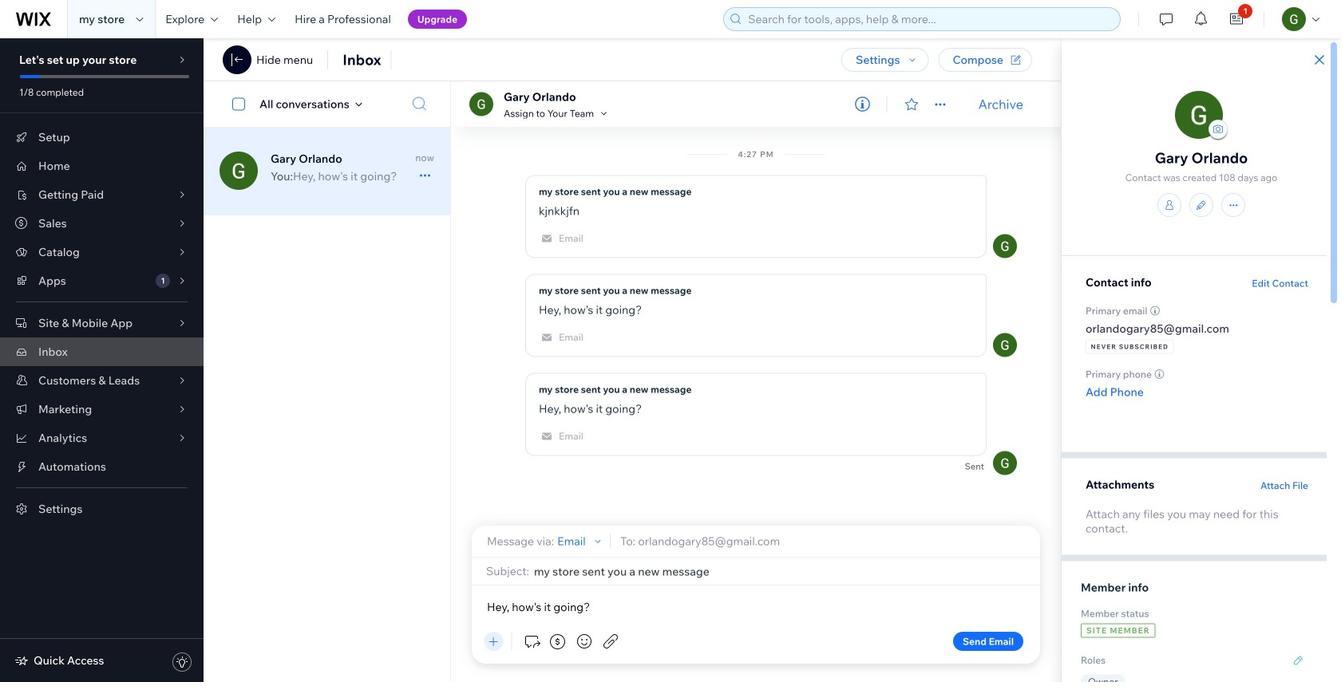 Task type: describe. For each thing, give the bounding box(es) containing it.
sidebar element
[[0, 38, 204, 683]]

Search for tools, apps, help & more... field
[[744, 8, 1116, 30]]

emojis image
[[575, 633, 594, 652]]

gary orlando image inside chat messages "log"
[[994, 234, 1018, 258]]

Type your message. Hit enter to submit. text field
[[485, 599, 1028, 617]]

files image
[[601, 633, 621, 652]]



Task type: locate. For each thing, give the bounding box(es) containing it.
1 vertical spatial gary orlando image
[[994, 234, 1018, 258]]

saved replies image
[[522, 633, 542, 652]]

0 vertical spatial gary orlando image
[[470, 92, 494, 116]]

None field
[[534, 565, 1028, 579]]

gary orlando image
[[1176, 91, 1224, 139], [220, 152, 258, 190], [994, 333, 1018, 357], [994, 452, 1018, 476]]

chat messages log
[[451, 127, 1062, 526]]

gary orlando image
[[470, 92, 494, 116], [994, 234, 1018, 258]]

0 horizontal spatial gary orlando image
[[470, 92, 494, 116]]

None checkbox
[[224, 95, 260, 114]]

1 horizontal spatial gary orlando image
[[994, 234, 1018, 258]]



Task type: vqa. For each thing, say whether or not it's contained in the screenshot.
left Gary Orlando image
yes



